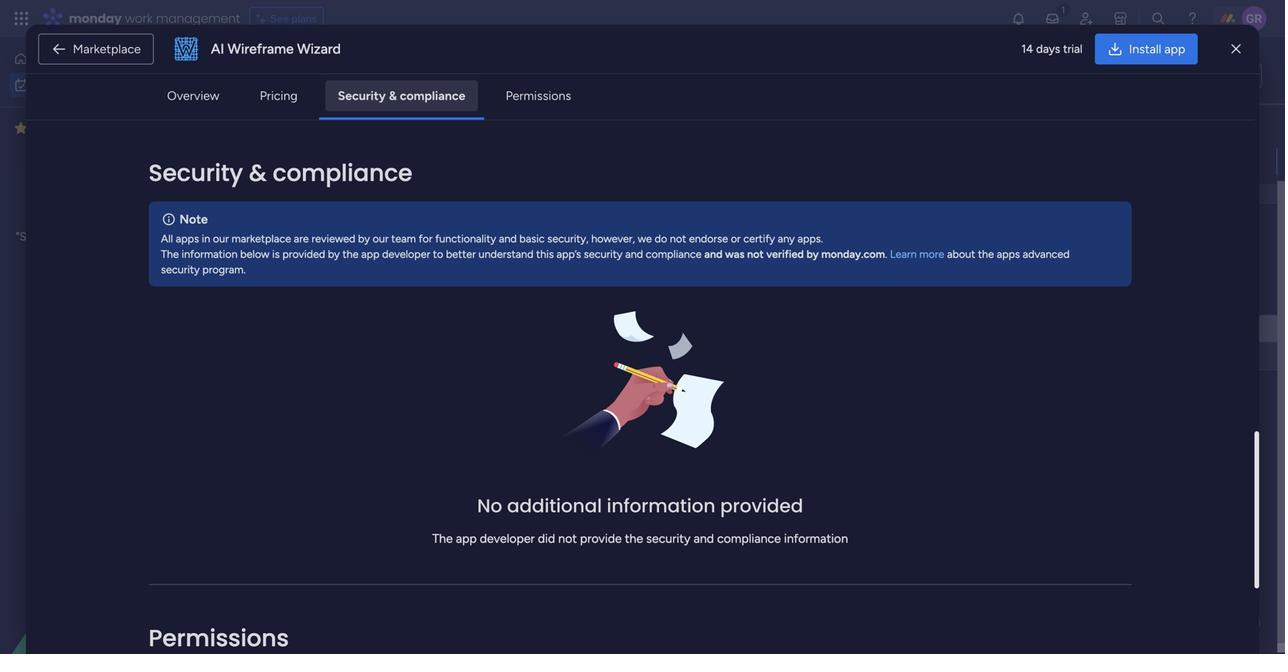 Task type: locate. For each thing, give the bounding box(es) containing it.
developer
[[382, 248, 430, 261], [480, 532, 535, 546]]

more
[[920, 248, 945, 261]]

the inside 'about the apps advanced security program.'
[[978, 248, 994, 261]]

by right items
[[358, 232, 370, 245]]

items
[[327, 239, 354, 252]]

0 horizontal spatial apps
[[176, 232, 199, 245]]

2 horizontal spatial the
[[978, 248, 994, 261]]

not down certify
[[747, 248, 764, 261]]

1 vertical spatial apps
[[997, 248, 1020, 261]]

security & compliance inside button
[[338, 88, 466, 103]]

security down however,
[[584, 248, 623, 261]]

1 horizontal spatial apps
[[997, 248, 1020, 261]]

2 horizontal spatial by
[[807, 248, 819, 261]]

do right the to
[[1226, 69, 1238, 82]]

0 vertical spatial security
[[584, 248, 623, 261]]

1 horizontal spatial by
[[358, 232, 370, 245]]

0 horizontal spatial not
[[558, 532, 577, 546]]

or
[[731, 232, 741, 245]]

1 horizontal spatial our
[[373, 232, 389, 245]]

1 horizontal spatial any
[[778, 232, 795, 245]]

about the apps advanced security program.
[[161, 248, 1070, 276]]

by down apps.
[[807, 248, 819, 261]]

by
[[358, 232, 370, 245], [328, 248, 340, 261], [807, 248, 819, 261]]

lottie animation element
[[0, 499, 197, 655]]

we
[[638, 232, 652, 245]]

security & compliance
[[338, 88, 466, 103], [149, 157, 412, 189]]

0 vertical spatial /
[[323, 124, 330, 143]]

the right about
[[978, 248, 994, 261]]

v2 star 2 image
[[15, 119, 27, 138]]

1 vertical spatial developer
[[480, 532, 535, 546]]

additional
[[507, 493, 602, 519]]

1
[[274, 156, 279, 169]]

0 vertical spatial &
[[389, 88, 397, 103]]

2 horizontal spatial information
[[784, 532, 848, 546]]

1 horizontal spatial the
[[432, 532, 453, 546]]

search everything image
[[1151, 11, 1166, 26]]

monday.com
[[821, 248, 885, 261]]

no inside no favorite boards yet "star" any board so that you can easily access it later
[[39, 213, 54, 226]]

is
[[272, 248, 280, 261]]

team
[[391, 232, 416, 245]]

not right did
[[558, 532, 577, 546]]

0 vertical spatial app
[[1165, 42, 1186, 56]]

2 vertical spatial app
[[456, 532, 477, 546]]

security inside the all apps in our marketplace are reviewed by our team for functionality and basic security, however, we do not endorse or certify any apps. the information below is provided by the app developer to better understand this app's security and compliance and was not verified by monday.com . learn more
[[584, 248, 623, 261]]

2 our from the left
[[373, 232, 389, 245]]

trial
[[1063, 42, 1083, 56]]

0 vertical spatial provided
[[282, 248, 325, 261]]

task
[[250, 156, 272, 169]]

0 vertical spatial developer
[[382, 248, 430, 261]]

verified
[[767, 248, 804, 261]]

understand
[[479, 248, 534, 261]]

1 vertical spatial app
[[361, 248, 380, 261]]

0 vertical spatial do
[[1226, 69, 1238, 82]]

no left additional
[[477, 493, 502, 519]]

marketplace
[[232, 232, 291, 245]]

for
[[419, 232, 433, 245]]

add
[[261, 183, 281, 196]]

compliance
[[400, 88, 466, 103], [273, 157, 412, 189], [646, 248, 702, 261], [717, 532, 781, 546]]

my work
[[228, 58, 332, 93]]

2 vertical spatial information
[[784, 532, 848, 546]]

provided inside the all apps in our marketplace are reviewed by our team for functionality and basic security, however, we do not endorse or certify any apps. the information below is provided by the app developer to better understand this app's security and compliance and was not verified by monday.com . learn more
[[282, 248, 325, 261]]

&
[[389, 88, 397, 103], [249, 157, 267, 189]]

it
[[117, 247, 124, 261]]

security down all
[[161, 263, 200, 276]]

provided
[[282, 248, 325, 261], [720, 493, 803, 519]]

any up easily at the top of page
[[47, 230, 66, 244]]

security inside 'about the apps advanced security program.'
[[161, 263, 200, 276]]

2 horizontal spatial not
[[747, 248, 764, 261]]

security down no additional information provided
[[646, 532, 691, 546]]

information
[[182, 248, 238, 261], [607, 493, 716, 519], [784, 532, 848, 546]]

0 horizontal spatial &
[[249, 157, 267, 189]]

ai wireframe wizard
[[211, 41, 341, 57]]

no additional information provided
[[477, 493, 803, 519]]

security
[[338, 88, 386, 103], [149, 157, 243, 189]]

1 horizontal spatial not
[[670, 232, 686, 245]]

0 horizontal spatial do
[[655, 232, 667, 245]]

1 horizontal spatial security
[[584, 248, 623, 261]]

work
[[125, 10, 153, 27]]

0 horizontal spatial any
[[47, 230, 66, 244]]

2 vertical spatial security
[[646, 532, 691, 546]]

all apps in our marketplace are reviewed by our team for functionality and basic security, however, we do not endorse or certify any apps. the information below is provided by the app developer to better understand this app's security and compliance and was not verified by monday.com . learn more
[[161, 232, 945, 261]]

developer left did
[[480, 532, 535, 546]]

greg robinson image
[[1242, 6, 1267, 31]]

1 horizontal spatial do
[[1226, 69, 1238, 82]]

1 vertical spatial security & compliance
[[149, 157, 412, 189]]

any inside the all apps in our marketplace are reviewed by our team for functionality and basic security, however, we do not endorse or certify any apps. the information below is provided by the app developer to better understand this app's security and compliance and was not verified by monday.com . learn more
[[778, 232, 795, 245]]

/ right overdue
[[323, 124, 330, 143]]

0 horizontal spatial by
[[328, 248, 340, 261]]

1 vertical spatial security
[[161, 263, 200, 276]]

1 horizontal spatial app
[[456, 532, 477, 546]]

any inside no favorite boards yet "star" any board so that you can easily access it later
[[47, 230, 66, 244]]

0 vertical spatial security
[[338, 88, 386, 103]]

list
[[1241, 69, 1255, 82]]

2 horizontal spatial app
[[1165, 42, 1186, 56]]

0 horizontal spatial no
[[39, 213, 54, 226]]

apps
[[176, 232, 199, 245], [997, 248, 1020, 261]]

& up filter dashboard by text search box
[[389, 88, 397, 103]]

permissions
[[506, 88, 571, 103]]

/ left the "0"
[[307, 235, 314, 255]]

our left team
[[373, 232, 389, 245]]

& left 1
[[249, 157, 267, 189]]

0 horizontal spatial our
[[213, 232, 229, 245]]

the app developer did not provide the security and compliance information
[[432, 532, 848, 546]]

no up "star"
[[39, 213, 54, 226]]

the
[[161, 248, 179, 261], [432, 532, 453, 546]]

0 horizontal spatial security
[[161, 263, 200, 276]]

favorites
[[33, 121, 85, 136]]

1 horizontal spatial information
[[607, 493, 716, 519]]

any up verified
[[778, 232, 795, 245]]

pricing button
[[247, 80, 310, 111]]

1 vertical spatial do
[[655, 232, 667, 245]]

note alert
[[149, 202, 1132, 287]]

are
[[294, 232, 309, 245]]

0 vertical spatial security & compliance
[[338, 88, 466, 103]]

our right in
[[213, 232, 229, 245]]

2 vertical spatial not
[[558, 532, 577, 546]]

0 horizontal spatial the
[[161, 248, 179, 261]]

home
[[34, 52, 64, 65]]

app inside button
[[1165, 42, 1186, 56]]

apps left "advanced"
[[997, 248, 1020, 261]]

& inside security & compliance button
[[389, 88, 397, 103]]

1 vertical spatial not
[[747, 248, 764, 261]]

1 horizontal spatial /
[[323, 124, 330, 143]]

security up note at the top
[[149, 157, 243, 189]]

security up filter dashboard by text search box
[[338, 88, 386, 103]]

0 vertical spatial apps
[[176, 232, 199, 245]]

functionality
[[435, 232, 496, 245]]

apps left in
[[176, 232, 199, 245]]

do inside the all apps in our marketplace are reviewed by our team for functionality and basic security, however, we do not endorse or certify any apps. the information below is provided by the app developer to better understand this app's security and compliance and was not verified by monday.com . learn more
[[655, 232, 667, 245]]

0 horizontal spatial provided
[[282, 248, 325, 261]]

1 horizontal spatial developer
[[480, 532, 535, 546]]

application logo image
[[174, 37, 198, 61]]

0 vertical spatial the
[[161, 248, 179, 261]]

our
[[213, 232, 229, 245], [373, 232, 389, 245]]

monday marketplace image
[[1113, 11, 1128, 26]]

1 image
[[1057, 1, 1070, 18]]

developer down team
[[382, 248, 430, 261]]

app's
[[557, 248, 581, 261]]

no for favorite
[[39, 213, 54, 226]]

1 horizontal spatial the
[[625, 532, 643, 546]]

endorse
[[689, 232, 728, 245]]

the right provide at bottom
[[625, 532, 643, 546]]

1 vertical spatial provided
[[720, 493, 803, 519]]

0 horizontal spatial the
[[343, 248, 359, 261]]

1 vertical spatial /
[[307, 235, 314, 255]]

2 horizontal spatial security
[[646, 532, 691, 546]]

1 horizontal spatial provided
[[720, 493, 803, 519]]

all
[[161, 232, 173, 245]]

do right we
[[655, 232, 667, 245]]

not left endorse
[[670, 232, 686, 245]]

install app
[[1129, 42, 1186, 56]]

overview button
[[155, 80, 232, 111]]

Filter dashboard by text search field
[[293, 122, 433, 147]]

marketplace
[[73, 42, 141, 56]]

security
[[584, 248, 623, 261], [161, 263, 200, 276], [646, 532, 691, 546]]

the
[[343, 248, 359, 261], [978, 248, 994, 261], [625, 532, 643, 546]]

None search field
[[293, 122, 433, 147]]

item
[[284, 183, 306, 196]]

0 horizontal spatial information
[[182, 248, 238, 261]]

0 vertical spatial not
[[670, 232, 686, 245]]

0 horizontal spatial app
[[361, 248, 380, 261]]

1 vertical spatial no
[[477, 493, 502, 519]]

better
[[446, 248, 476, 261]]

any
[[47, 230, 66, 244], [778, 232, 795, 245]]

0 horizontal spatial /
[[307, 235, 314, 255]]

+ add item
[[252, 183, 306, 196]]

the down reviewed
[[343, 248, 359, 261]]

1 horizontal spatial no
[[477, 493, 502, 519]]

1 horizontal spatial security
[[338, 88, 386, 103]]

overdue /
[[260, 124, 334, 143]]

the inside the all apps in our marketplace are reviewed by our team for functionality and basic security, however, we do not endorse or certify any apps. the information below is provided by the app developer to better understand this app's security and compliance and was not verified by monday.com . learn more
[[161, 248, 179, 261]]

notifications image
[[1011, 11, 1026, 26]]

not
[[670, 232, 686, 245], [747, 248, 764, 261], [558, 532, 577, 546]]

by right the "0"
[[328, 248, 340, 261]]

0 vertical spatial no
[[39, 213, 54, 226]]

0 horizontal spatial security
[[149, 157, 243, 189]]

0 vertical spatial information
[[182, 248, 238, 261]]

to
[[1212, 69, 1223, 82]]

today / 0 items
[[260, 235, 354, 255]]

do
[[1226, 69, 1238, 82], [655, 232, 667, 245]]

0 horizontal spatial developer
[[382, 248, 430, 261]]

developer inside the all apps in our marketplace are reviewed by our team for functionality and basic security, however, we do not endorse or certify any apps. the information below is provided by the app developer to better understand this app's security and compliance and was not verified by monday.com . learn more
[[382, 248, 430, 261]]

and
[[499, 232, 517, 245], [625, 248, 643, 261], [704, 248, 723, 261], [694, 532, 714, 546]]

1 horizontal spatial &
[[389, 88, 397, 103]]

marketplace button
[[38, 34, 154, 65]]



Task type: vqa. For each thing, say whether or not it's contained in the screenshot.
rightmost DEVELOPER
yes



Task type: describe. For each thing, give the bounding box(es) containing it.
apps inside the all apps in our marketplace are reviewed by our team for functionality and basic security, however, we do not endorse or certify any apps. the information below is provided by the app developer to better understand this app's security and compliance and was not verified by monday.com . learn more
[[176, 232, 199, 245]]

and down endorse
[[704, 248, 723, 261]]

that
[[117, 230, 138, 244]]

14 days trial
[[1022, 42, 1083, 56]]

home link
[[9, 46, 188, 71]]

days
[[1036, 42, 1061, 56]]

boards
[[102, 213, 138, 226]]

security,
[[547, 232, 589, 245]]

the inside the all apps in our marketplace are reviewed by our team for functionality and basic security, however, we do not endorse or certify any apps. the information below is provided by the app developer to better understand this app's security and compliance and was not verified by monday.com . learn more
[[343, 248, 359, 261]]

yet
[[141, 213, 159, 226]]

update feed image
[[1045, 11, 1060, 26]]

advanced
[[1023, 248, 1070, 261]]

did
[[538, 532, 555, 546]]

lottie animation image
[[0, 499, 197, 655]]

certify
[[744, 232, 775, 245]]

compliance inside button
[[400, 88, 466, 103]]

see plans button
[[249, 7, 324, 30]]

board
[[69, 230, 99, 244]]

apps.
[[798, 232, 823, 245]]

apps inside 'about the apps advanced security program.'
[[997, 248, 1020, 261]]

app for install app
[[1165, 42, 1186, 56]]

monday
[[69, 10, 122, 27]]

basic
[[520, 232, 545, 245]]

in
[[202, 232, 210, 245]]

app for the app developer did not provide the security and compliance information
[[456, 532, 477, 546]]

/ for overdue
[[323, 124, 330, 143]]

easily
[[47, 247, 76, 261]]

do
[[679, 324, 692, 337]]

no for additional
[[477, 493, 502, 519]]

1 vertical spatial security
[[149, 157, 243, 189]]

learn
[[890, 248, 917, 261]]

home option
[[9, 46, 188, 71]]

select product image
[[14, 11, 29, 26]]

security inside button
[[338, 88, 386, 103]]

today
[[260, 235, 303, 255]]

favorite
[[57, 213, 99, 226]]

and up understand at the top
[[499, 232, 517, 245]]

however,
[[591, 232, 635, 245]]

compliance inside the all apps in our marketplace are reviewed by our team for functionality and basic security, however, we do not endorse or certify any apps. the information below is provided by the app developer to better understand this app's security and compliance and was not verified by monday.com . learn more
[[646, 248, 702, 261]]

do inside button
[[1226, 69, 1238, 82]]

note
[[180, 212, 208, 227]]

access
[[79, 247, 114, 261]]

later
[[127, 247, 150, 261]]

and down no additional information provided
[[694, 532, 714, 546]]

learn more link
[[890, 248, 945, 261]]

plans
[[291, 12, 317, 25]]

see plans
[[270, 12, 317, 25]]

and down we
[[625, 248, 643, 261]]

1 vertical spatial the
[[432, 532, 453, 546]]

so
[[102, 230, 114, 244]]

1 our from the left
[[213, 232, 229, 245]]

security & compliance button
[[325, 80, 478, 111]]

no favorite boards yet "star" any board so that you can easily access it later
[[16, 213, 181, 261]]

ai
[[211, 41, 224, 57]]

information inside the all apps in our marketplace are reviewed by our team for functionality and basic security, however, we do not endorse or certify any apps. the information below is provided by the app developer to better understand this app's security and compliance and was not verified by monday.com . learn more
[[182, 248, 238, 261]]

0
[[318, 239, 325, 252]]

you
[[141, 230, 160, 244]]

invite members image
[[1079, 11, 1094, 26]]

+
[[252, 183, 259, 196]]

1 vertical spatial information
[[607, 493, 716, 519]]

can
[[163, 230, 181, 244]]

/ for today
[[307, 235, 314, 255]]

to do list button
[[1183, 63, 1262, 88]]

pricing
[[260, 88, 298, 103]]

to-
[[664, 324, 679, 337]]

program.
[[202, 263, 246, 276]]

permissions button
[[493, 80, 584, 111]]

dapulse x slim image
[[1232, 40, 1241, 58]]

app inside the all apps in our marketplace are reviewed by our team for functionality and basic security, however, we do not endorse or certify any apps. the information below is provided by the app developer to better understand this app's security and compliance and was not verified by monday.com . learn more
[[361, 248, 380, 261]]

to do list
[[1212, 69, 1255, 82]]

.
[[885, 248, 887, 261]]

work
[[269, 58, 332, 93]]

help image
[[1185, 11, 1200, 26]]

to-do
[[664, 324, 692, 337]]

wizard
[[297, 41, 341, 57]]

install app button
[[1095, 34, 1198, 65]]

overview
[[167, 88, 220, 103]]

overdue
[[260, 124, 320, 143]]

to
[[433, 248, 443, 261]]

no additional information provided image
[[556, 311, 725, 471]]

1 vertical spatial &
[[249, 157, 267, 189]]

about
[[947, 248, 976, 261]]

task 1
[[250, 156, 279, 169]]

monday work management
[[69, 10, 240, 27]]

my
[[228, 58, 263, 93]]

14
[[1022, 42, 1034, 56]]

install
[[1129, 42, 1162, 56]]

management
[[156, 10, 240, 27]]

reviewed
[[312, 232, 356, 245]]

see
[[270, 12, 289, 25]]

this
[[536, 248, 554, 261]]

provide
[[580, 532, 622, 546]]

"star"
[[16, 230, 45, 244]]

wireframe
[[228, 41, 294, 57]]

favorites button
[[11, 115, 151, 141]]



